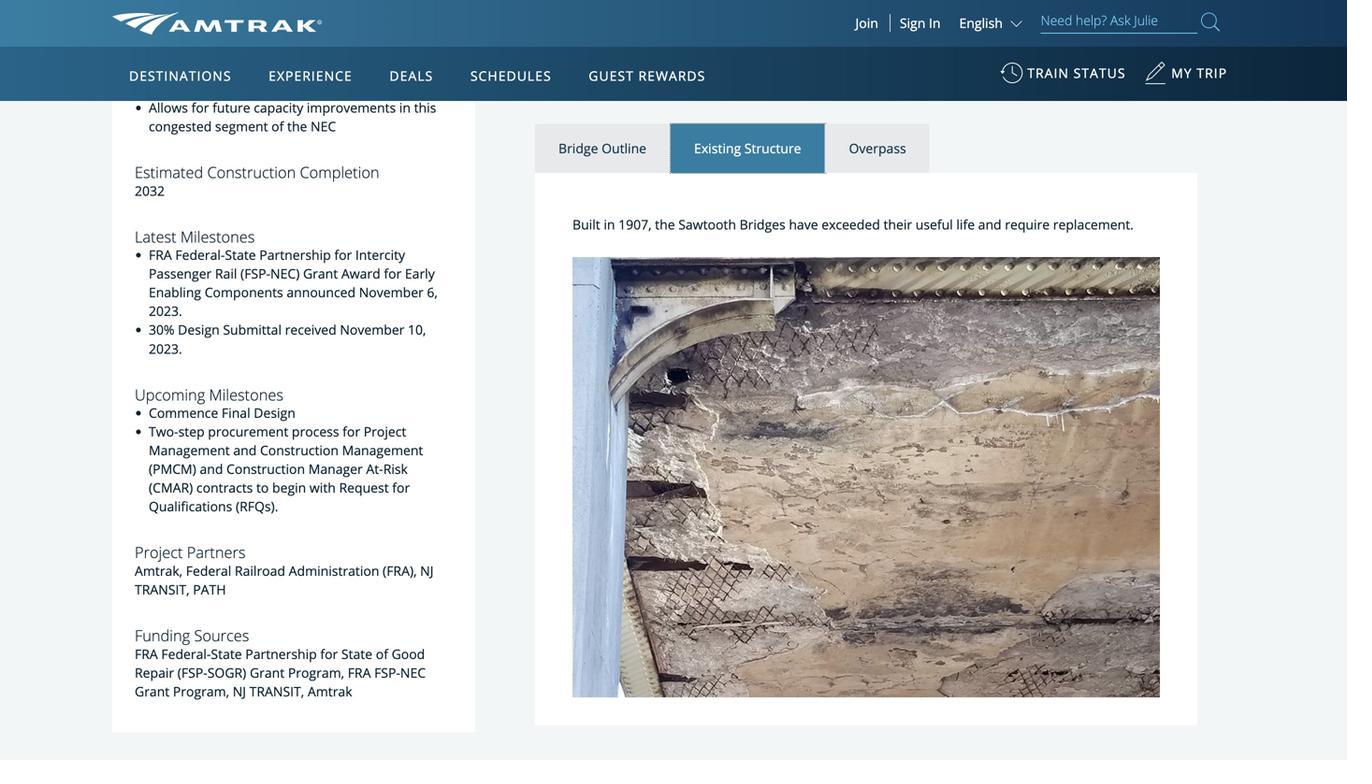 Task type: locate. For each thing, give the bounding box(es) containing it.
1 vertical spatial 90
[[356, 61, 371, 79]]

1 vertical spatial milestones
[[209, 384, 284, 405]]

in
[[903, 45, 914, 63], [399, 99, 411, 116], [604, 216, 615, 234]]

application inside banner
[[182, 156, 631, 418]]

1 horizontal spatial management
[[342, 442, 423, 460]]

increasing
[[917, 45, 980, 63]]

to inside upcoming milestones commence final design two-step procurement process for project management and construction management (pmcm) and construction manager at-risk (cmar) contracts to begin with request for qualifications (rfqs).
[[256, 479, 269, 497]]

1 vertical spatial 2023.
[[149, 340, 182, 358]]

rail
[[396, 5, 416, 23], [852, 7, 871, 25]]

partnership for sources
[[245, 646, 317, 663]]

1 horizontal spatial grant
[[250, 664, 285, 682]]

project
[[364, 423, 406, 441], [135, 542, 183, 564]]

state for milestones
[[225, 246, 256, 264]]

1 horizontal spatial program,
[[288, 664, 344, 682]]

0 horizontal spatial in
[[399, 99, 411, 116]]

service down section
[[1096, 7, 1139, 25]]

1 horizontal spatial amtrak
[[308, 683, 352, 701]]

existing structure button
[[671, 124, 826, 173]]

0 horizontal spatial nec
[[311, 117, 336, 135]]

project down by
[[498, 7, 541, 25]]

fra for latest
[[149, 246, 172, 264]]

overpass list item
[[826, 124, 930, 173]]

(fsp- up 'components'
[[241, 265, 270, 283]]

(fra),
[[383, 562, 417, 580]]

management down step
[[149, 442, 230, 460]]

banner
[[0, 0, 1347, 432]]

the left nec,
[[1139, 0, 1159, 6]]

capacity down passenger
[[254, 99, 303, 116]]

program, left "fsp-"
[[288, 664, 344, 682]]

0 vertical spatial disruptions
[[1142, 7, 1211, 25]]

(rfqs).
[[236, 498, 278, 516]]

estimated
[[135, 162, 203, 183]]

1 vertical spatial the
[[777, 45, 799, 63]]

state inside latest milestones fra federal-state partnership for intercity passenger rail (fsp-nec) grant award for early enabling components announced november 6, 2023. 30% design submittal received november 10, 2023.
[[225, 246, 256, 264]]

grant
[[303, 265, 338, 283], [250, 664, 285, 682], [135, 683, 170, 701]]

transit, inside funding sources fra federal-state partnership for state of good repair (fsp-sogr) grant program, fra fsp-nec grant program, nj transit, amtrak
[[250, 683, 304, 701]]

my trip button
[[1145, 55, 1228, 101]]

and up "also"
[[498, 26, 521, 44]]

milestones inside upcoming milestones commence final design two-step procurement process for project management and construction management (pmcm) and construction manager at-risk (cmar) contracts to begin with request for qualifications (rfqs).
[[209, 384, 284, 405]]

to inside enhances the reliability and resiliency of rail service for hundreds of thousands of daily amtrak and nj transit customers increases train speeds from 60 to 90 mph reduces overall passenger disruptions or delays allows for future capacity improvements in this congested segment of the nec
[[340, 61, 353, 79]]

state up "rail"
[[225, 246, 256, 264]]

1 vertical spatial overall
[[204, 80, 245, 98]]

0 vertical spatial capacity
[[983, 45, 1033, 63]]

1 vertical spatial sawtooth
[[679, 216, 736, 234]]

10,
[[408, 321, 426, 339]]

capacity down only
[[983, 45, 1033, 63]]

0 horizontal spatial design
[[178, 321, 220, 339]]

passenger
[[149, 265, 212, 283]]

nj right (fra),
[[420, 562, 434, 580]]

disruptions
[[1142, 7, 1211, 25], [314, 80, 384, 98]]

the
[[955, 7, 977, 25], [777, 45, 799, 63]]

rail inside by replacing the existing sawtooth bridges and introducing two additional tracks to this critical section of the nec, the project will provide continuous, safe, reliable and resilient rail connectivity. the project will reduce service disruptions and restore maximum authorized speed to 90 mph. this improvement will not only enhance on-time performance but also elevate the overall customer experience. the project will help in increasing capacity along the nec to meet current and future demand.
[[852, 7, 871, 25]]

(fsp- right repair
[[178, 664, 208, 682]]

of up the please enter your search item search box
[[1123, 0, 1135, 6]]

and up train
[[197, 42, 220, 60]]

upcoming milestones commence final design two-step procurement process for project management and construction management (pmcm) and construction manager at-risk (cmar) contracts to begin with request for qualifications (rfqs).
[[135, 384, 423, 516]]

milestones for upcoming
[[209, 384, 284, 405]]

experience
[[269, 67, 353, 85]]

30%
[[149, 321, 175, 339]]

0 vertical spatial amtrak
[[149, 42, 193, 60]]

state up sogr)
[[211, 646, 242, 663]]

begin
[[272, 479, 306, 497]]

construction down segment
[[207, 162, 296, 183]]

0 vertical spatial nj
[[224, 42, 237, 60]]

amtrak
[[149, 42, 193, 60], [308, 683, 352, 701]]

fra up repair
[[135, 646, 158, 663]]

maximum
[[572, 26, 634, 44]]

fra
[[149, 246, 172, 264], [135, 646, 158, 663], [348, 664, 371, 682]]

service down enhances
[[149, 24, 191, 42]]

federal- up repair
[[161, 646, 211, 663]]

search icon image
[[1201, 9, 1220, 35]]

0 horizontal spatial disruptions
[[314, 80, 384, 98]]

0 vertical spatial bridges
[[711, 0, 757, 6]]

future up segment
[[213, 99, 250, 116]]

1 horizontal spatial disruptions
[[1142, 7, 1211, 25]]

project left federal
[[135, 542, 183, 564]]

structure
[[745, 139, 801, 157]]

0 vertical spatial (fsp-
[[241, 265, 270, 283]]

fra inside latest milestones fra federal-state partnership for intercity passenger rail (fsp-nec) grant award for early enabling components announced november 6, 2023. 30% design submittal received november 10, 2023.
[[149, 246, 172, 264]]

2023.
[[149, 302, 182, 320], [149, 340, 182, 358]]

service inside enhances the reliability and resiliency of rail service for hundreds of thousands of daily amtrak and nj transit customers increases train speeds from 60 to 90 mph reduces overall passenger disruptions or delays allows for future capacity improvements in this congested segment of the nec
[[149, 24, 191, 42]]

overall up guest
[[597, 45, 638, 63]]

grant down repair
[[135, 683, 170, 701]]

banner containing join
[[0, 0, 1347, 432]]

1 vertical spatial project
[[135, 542, 183, 564]]

federal
[[186, 562, 231, 580]]

speeds
[[242, 61, 285, 79]]

reduce
[[1050, 7, 1093, 25]]

1 2023. from the top
[[149, 302, 182, 320]]

2023. up the 30%
[[149, 302, 182, 320]]

of inside by replacing the existing sawtooth bridges and introducing two additional tracks to this critical section of the nec, the project will provide continuous, safe, reliable and resilient rail connectivity. the project will reduce service disruptions and restore maximum authorized speed to 90 mph. this improvement will not only enhance on-time performance but also elevate the overall customer experience. the project will help in increasing capacity along the nec to meet current and future demand.
[[1123, 0, 1135, 6]]

of up "fsp-"
[[376, 646, 388, 663]]

the down mph.
[[777, 45, 799, 63]]

join button
[[844, 14, 891, 32]]

project down this
[[803, 45, 845, 63]]

federal- inside funding sources fra federal-state partnership for state of good repair (fsp-sogr) grant program, fra fsp-nec grant program, nj transit, amtrak
[[161, 646, 211, 663]]

for up award
[[334, 246, 352, 264]]

0 horizontal spatial overall
[[204, 80, 245, 98]]

1 vertical spatial amtrak
[[308, 683, 352, 701]]

to down 'reliable'
[[747, 26, 760, 44]]

segment
[[215, 117, 268, 135]]

request
[[339, 479, 389, 497]]

this down delays
[[414, 99, 436, 116]]

built
[[573, 216, 600, 234]]

intercity
[[355, 246, 405, 264]]

current
[[1176, 45, 1221, 63]]

1 vertical spatial bridges
[[740, 216, 786, 234]]

hundreds
[[216, 24, 275, 42]]

construction up begin
[[226, 461, 305, 478]]

exceeded
[[822, 216, 880, 234]]

november down early
[[359, 284, 424, 302]]

the up the demand.
[[573, 45, 593, 63]]

Please enter your search item search field
[[1041, 9, 1198, 34]]

1 horizontal spatial overall
[[597, 45, 638, 63]]

0 vertical spatial construction
[[207, 162, 296, 183]]

bridges left have
[[740, 216, 786, 234]]

sawtooth up continuous,
[[650, 0, 707, 6]]

for left good
[[320, 646, 338, 663]]

capacity inside by replacing the existing sawtooth bridges and introducing two additional tracks to this critical section of the nec, the project will provide continuous, safe, reliable and resilient rail connectivity. the project will reduce service disruptions and restore maximum authorized speed to 90 mph. this improvement will not only enhance on-time performance but also elevate the overall customer experience. the project will help in increasing capacity along the nec to meet current and future demand.
[[983, 45, 1033, 63]]

90 inside by replacing the existing sawtooth bridges and introducing two additional tracks to this critical section of the nec, the project will provide continuous, safe, reliable and resilient rail connectivity. the project will reduce service disruptions and restore maximum authorized speed to 90 mph. this improvement will not only enhance on-time performance but also elevate the overall customer experience. the project will help in increasing capacity along the nec to meet current and future demand.
[[763, 26, 778, 44]]

sawtooth inside by replacing the existing sawtooth bridges and introducing two additional tracks to this critical section of the nec, the project will provide continuous, safe, reliable and resilient rail connectivity. the project will reduce service disruptions and restore maximum authorized speed to 90 mph. this improvement will not only enhance on-time performance but also elevate the overall customer experience. the project will help in increasing capacity along the nec to meet current and future demand.
[[650, 0, 707, 6]]

0 vertical spatial project
[[364, 423, 406, 441]]

to
[[991, 0, 1004, 6], [747, 26, 760, 44], [1125, 45, 1138, 63], [340, 61, 353, 79], [256, 479, 269, 497]]

1 vertical spatial partnership
[[245, 646, 317, 663]]

two
[[860, 0, 883, 6]]

1 horizontal spatial (fsp-
[[241, 265, 270, 283]]

this up english button
[[1007, 0, 1029, 6]]

1 horizontal spatial the
[[955, 7, 977, 25]]

sign
[[900, 14, 926, 32]]

program, down sogr)
[[173, 683, 229, 701]]

outline
[[602, 139, 647, 157]]

for down enhances
[[195, 24, 212, 42]]

1 horizontal spatial rail
[[852, 7, 871, 25]]

project inside project partners amtrak, federal railroad administration (fra), nj transit, path
[[135, 542, 183, 564]]

state left good
[[341, 646, 373, 663]]

elevate
[[526, 45, 570, 63]]

0 vertical spatial this
[[1007, 0, 1029, 6]]

1 horizontal spatial nec
[[400, 664, 426, 682]]

award
[[341, 265, 381, 283]]

1 vertical spatial fra
[[135, 646, 158, 663]]

regions map image
[[182, 156, 631, 418]]

state
[[225, 246, 256, 264], [211, 646, 242, 663], [341, 646, 373, 663]]

0 horizontal spatial rail
[[396, 5, 416, 23]]

time
[[1084, 26, 1112, 44]]

2023. down the 30%
[[149, 340, 182, 358]]

1 horizontal spatial design
[[254, 404, 296, 422]]

to up english button
[[991, 0, 1004, 6]]

fra left "fsp-"
[[348, 664, 371, 682]]

transit
[[240, 42, 292, 60]]

their
[[884, 216, 912, 234]]

this inside by replacing the existing sawtooth bridges and introducing two additional tracks to this critical section of the nec, the project will provide continuous, safe, reliable and resilient rail connectivity. the project will reduce service disruptions and restore maximum authorized speed to 90 mph. this improvement will not only enhance on-time performance but also elevate the overall customer experience. the project will help in increasing capacity along the nec to meet current and future demand.
[[1007, 0, 1029, 6]]

1 vertical spatial program,
[[173, 683, 229, 701]]

by
[[498, 0, 513, 6]]

service
[[1096, 7, 1139, 25], [149, 24, 191, 42]]

disruptions inside by replacing the existing sawtooth bridges and introducing two additional tracks to this critical section of the nec, the project will provide continuous, safe, reliable and resilient rail connectivity. the project will reduce service disruptions and restore maximum authorized speed to 90 mph. this improvement will not only enhance on-time performance but also elevate the overall customer experience. the project will help in increasing capacity along the nec to meet current and future demand.
[[1142, 7, 1211, 25]]

nec down good
[[400, 664, 426, 682]]

overall down train
[[204, 80, 245, 98]]

bridge outline button
[[535, 124, 671, 173]]

improvements
[[307, 99, 396, 116]]

existing
[[694, 139, 741, 157]]

federal- inside latest milestones fra federal-state partnership for intercity passenger rail (fsp-nec) grant award for early enabling components announced november 6, 2023. 30% design submittal received november 10, 2023.
[[175, 246, 225, 264]]

authorized
[[638, 26, 704, 44]]

will down replacing
[[544, 7, 564, 25]]

program,
[[288, 664, 344, 682], [173, 683, 229, 701]]

of up daily
[[381, 5, 393, 23]]

sawtooth for the
[[679, 216, 736, 234]]

partnership for milestones
[[259, 246, 331, 264]]

1 vertical spatial disruptions
[[314, 80, 384, 98]]

speed
[[707, 26, 744, 44]]

additional
[[886, 0, 948, 6]]

the right 1907,
[[655, 216, 675, 234]]

1 vertical spatial (fsp-
[[178, 664, 208, 682]]

for up congested
[[191, 99, 209, 116]]

grant right sogr)
[[250, 664, 285, 682]]

2 vertical spatial construction
[[226, 461, 305, 478]]

2 horizontal spatial nec
[[1097, 45, 1122, 63]]

partnership inside funding sources fra federal-state partnership for state of good repair (fsp-sogr) grant program, fra fsp-nec grant program, nj transit, amtrak
[[245, 646, 317, 663]]

0 vertical spatial federal-
[[175, 246, 225, 264]]

not
[[955, 26, 976, 44]]

nj down sogr)
[[233, 683, 246, 701]]

1 vertical spatial future
[[213, 99, 250, 116]]

repair
[[135, 664, 174, 682]]

0 horizontal spatial capacity
[[254, 99, 303, 116]]

0 vertical spatial partnership
[[259, 246, 331, 264]]

in inside by replacing the existing sawtooth bridges and introducing two additional tracks to this critical section of the nec, the project will provide continuous, safe, reliable and resilient rail connectivity. the project will reduce service disruptions and restore maximum authorized speed to 90 mph. this improvement will not only enhance on-time performance but also elevate the overall customer experience. the project will help in increasing capacity along the nec to meet current and future demand.
[[903, 45, 914, 63]]

grant up announced
[[303, 265, 338, 283]]

0 horizontal spatial this
[[414, 99, 436, 116]]

english
[[960, 14, 1003, 32]]

milestones inside latest milestones fra federal-state partnership for intercity passenger rail (fsp-nec) grant award for early enabling components announced november 6, 2023. 30% design submittal received november 10, 2023.
[[181, 226, 255, 247]]

for right process
[[343, 423, 360, 441]]

process
[[292, 423, 339, 441]]

1 vertical spatial federal-
[[161, 646, 211, 663]]

the up search icon
[[1194, 0, 1214, 6]]

1 vertical spatial design
[[254, 404, 296, 422]]

0 vertical spatial 2023.
[[149, 302, 182, 320]]

1 horizontal spatial future
[[525, 63, 562, 81]]

nec inside funding sources fra federal-state partnership for state of good repair (fsp-sogr) grant program, fra fsp-nec grant program, nj transit, amtrak
[[400, 664, 426, 682]]

1 horizontal spatial 90
[[763, 26, 778, 44]]

partnership up sogr)
[[245, 646, 317, 663]]

guest rewards button
[[581, 50, 713, 102]]

from
[[289, 61, 319, 79]]

and right life
[[978, 216, 1002, 234]]

0 horizontal spatial 90
[[356, 61, 371, 79]]

enhance
[[1008, 26, 1061, 44]]

components
[[205, 284, 283, 302]]

1 horizontal spatial project
[[803, 45, 845, 63]]

for inside funding sources fra federal-state partnership for state of good repair (fsp-sogr) grant program, fra fsp-nec grant program, nj transit, amtrak
[[320, 646, 338, 663]]

0 vertical spatial program,
[[288, 664, 344, 682]]

construction down process
[[260, 442, 339, 460]]

bridges inside by replacing the existing sawtooth bridges and introducing two additional tracks to this critical section of the nec, the project will provide continuous, safe, reliable and resilient rail connectivity. the project will reduce service disruptions and restore maximum authorized speed to 90 mph. this improvement will not only enhance on-time performance but also elevate the overall customer experience. the project will help in increasing capacity along the nec to meet current and future demand.
[[711, 0, 757, 6]]

federal-
[[175, 246, 225, 264], [161, 646, 211, 663]]

(fsp- inside funding sources fra federal-state partnership for state of good repair (fsp-sogr) grant program, fra fsp-nec grant program, nj transit, amtrak
[[178, 664, 208, 682]]

2 vertical spatial nj
[[233, 683, 246, 701]]

0 horizontal spatial amtrak
[[149, 42, 193, 60]]

0 vertical spatial overall
[[597, 45, 638, 63]]

capacity
[[983, 45, 1033, 63], [254, 99, 303, 116]]

passenger
[[248, 80, 311, 98]]

2 2023. from the top
[[149, 340, 182, 358]]

schedules link
[[463, 47, 559, 101]]

0 horizontal spatial project
[[135, 542, 183, 564]]

0 horizontal spatial future
[[213, 99, 250, 116]]

0 horizontal spatial service
[[149, 24, 191, 42]]

milestones up the procurement
[[209, 384, 284, 405]]

federal- for milestones
[[175, 246, 225, 264]]

1 vertical spatial transit,
[[250, 683, 304, 701]]

2 vertical spatial grant
[[135, 683, 170, 701]]

0 vertical spatial sawtooth
[[650, 0, 707, 6]]

november left 10,
[[340, 321, 405, 339]]

0 vertical spatial in
[[903, 45, 914, 63]]

partnership up nec)
[[259, 246, 331, 264]]

1 vertical spatial this
[[414, 99, 436, 116]]

0 vertical spatial nec
[[1097, 45, 1122, 63]]

future down elevate
[[525, 63, 562, 81]]

and
[[760, 0, 783, 6], [293, 5, 317, 23], [773, 7, 797, 25], [498, 26, 521, 44], [197, 42, 220, 60], [498, 63, 521, 81], [978, 216, 1002, 234], [233, 442, 257, 460], [200, 461, 223, 478]]

the down tracks
[[955, 7, 977, 25]]

application
[[182, 156, 631, 418]]

rail up daily
[[396, 5, 416, 23]]

0 vertical spatial milestones
[[181, 226, 255, 247]]

federal- up passenger
[[175, 246, 225, 264]]

nec up status in the right top of the page
[[1097, 45, 1122, 63]]

capacity inside enhances the reliability and resiliency of rail service for hundreds of thousands of daily amtrak and nj transit customers increases train speeds from 60 to 90 mph reduces overall passenger disruptions or delays allows for future capacity improvements in this congested segment of the nec
[[254, 99, 303, 116]]

overall inside by replacing the existing sawtooth bridges and introducing two additional tracks to this critical section of the nec, the project will provide continuous, safe, reliable and resilient rail connectivity. the project will reduce service disruptions and restore maximum authorized speed to 90 mph. this improvement will not only enhance on-time performance but also elevate the overall customer experience. the project will help in increasing capacity along the nec to meet current and future demand.
[[597, 45, 638, 63]]

english button
[[960, 14, 1027, 32]]

fra up passenger
[[149, 246, 172, 264]]

nec inside enhances the reliability and resiliency of rail service for hundreds of thousands of daily amtrak and nj transit customers increases train speeds from 60 to 90 mph reduces overall passenger disruptions or delays allows for future capacity improvements in this congested segment of the nec
[[311, 117, 336, 135]]

0 vertical spatial transit,
[[135, 581, 190, 599]]

and up thousands
[[293, 5, 317, 23]]

0 vertical spatial 90
[[763, 26, 778, 44]]

1 horizontal spatial in
[[604, 216, 615, 234]]

2 horizontal spatial grant
[[303, 265, 338, 283]]

in right built on the left top of the page
[[604, 216, 615, 234]]

2 horizontal spatial in
[[903, 45, 914, 63]]

2 vertical spatial nec
[[400, 664, 426, 682]]

0 vertical spatial grant
[[303, 265, 338, 283]]

reduces
[[149, 80, 200, 98]]

rail down two
[[852, 7, 871, 25]]

restore
[[525, 26, 569, 44]]

and down "also"
[[498, 63, 521, 81]]

2 management from the left
[[342, 442, 423, 460]]

90 left mph.
[[763, 26, 778, 44]]

1 horizontal spatial service
[[1096, 7, 1139, 25]]

deals
[[390, 67, 433, 85]]

milestones
[[181, 226, 255, 247], [209, 384, 284, 405]]

sawtooth right 1907,
[[679, 216, 736, 234]]

bridges for have
[[740, 216, 786, 234]]

nj up train
[[224, 42, 237, 60]]

0 horizontal spatial (fsp-
[[178, 664, 208, 682]]

milestones up "rail"
[[181, 226, 255, 247]]

1 vertical spatial in
[[399, 99, 411, 116]]

project up at-
[[364, 423, 406, 441]]

2 vertical spatial in
[[604, 216, 615, 234]]

1 horizontal spatial this
[[1007, 0, 1029, 6]]

future
[[525, 63, 562, 81], [213, 99, 250, 116]]

0 vertical spatial future
[[525, 63, 562, 81]]

90 left mph
[[356, 61, 371, 79]]

1 vertical spatial nj
[[420, 562, 434, 580]]

disruptions up improvements on the top of the page
[[314, 80, 384, 98]]

management up at-
[[342, 442, 423, 460]]

0 horizontal spatial transit,
[[135, 581, 190, 599]]

construction inside estimated construction completion 2032
[[207, 162, 296, 183]]

bridges up 'reliable'
[[711, 0, 757, 6]]

latest milestones fra federal-state partnership for intercity passenger rail (fsp-nec) grant award for early enabling components announced november 6, 2023. 30% design submittal received november 10, 2023.
[[135, 226, 438, 358]]

design right the 30%
[[178, 321, 220, 339]]

0 vertical spatial design
[[178, 321, 220, 339]]

1 vertical spatial capacity
[[254, 99, 303, 116]]

and up contracts
[[200, 461, 223, 478]]

thousands
[[294, 24, 358, 42]]

also
[[498, 45, 523, 63]]

project up only
[[981, 7, 1023, 25]]

partnership inside latest milestones fra federal-state partnership for intercity passenger rail (fsp-nec) grant award for early enabling components announced november 6, 2023. 30% design submittal received november 10, 2023.
[[259, 246, 331, 264]]

amtrak image
[[112, 12, 322, 35]]

0 horizontal spatial grant
[[135, 683, 170, 701]]

1 horizontal spatial project
[[364, 423, 406, 441]]

demand.
[[566, 63, 620, 81]]

list
[[535, 124, 1198, 173]]

trip
[[1197, 64, 1228, 82]]

reliable
[[724, 7, 770, 25]]

overall
[[597, 45, 638, 63], [204, 80, 245, 98]]

nec)
[[270, 265, 300, 283]]

nec down improvements on the top of the page
[[311, 117, 336, 135]]

1 vertical spatial nec
[[311, 117, 336, 135]]

and up 'reliable'
[[760, 0, 783, 6]]

(cmar)
[[149, 479, 193, 497]]

for down intercity
[[384, 265, 402, 283]]

built in 1907, the sawtooth bridges have exceeded their useful life and require replacement.
[[573, 216, 1134, 234]]

1 horizontal spatial transit,
[[250, 683, 304, 701]]

0 horizontal spatial management
[[149, 442, 230, 460]]

to up (rfqs). on the bottom of the page
[[256, 479, 269, 497]]

0 horizontal spatial the
[[777, 45, 799, 63]]



Task type: describe. For each thing, give the bounding box(es) containing it.
of left daily
[[362, 24, 374, 42]]

life
[[957, 216, 975, 234]]

0 vertical spatial november
[[359, 284, 424, 302]]

90 inside enhances the reliability and resiliency of rail service for hundreds of thousands of daily amtrak and nj transit customers increases train speeds from 60 to 90 mph reduces overall passenger disruptions or delays allows for future capacity improvements in this congested segment of the nec
[[356, 61, 371, 79]]

fra for funding
[[135, 646, 158, 663]]

service inside by replacing the existing sawtooth bridges and introducing two additional tracks to this critical section of the nec, the project will provide continuous, safe, reliable and resilient rail connectivity. the project will reduce service disruptions and restore maximum authorized speed to 90 mph. this improvement will not only enhance on-time performance but also elevate the overall customer experience. the project will help in increasing capacity along the nec to meet current and future demand.
[[1096, 7, 1139, 25]]

risk
[[383, 461, 408, 478]]

transit, inside project partners amtrak, federal railroad administration (fra), nj transit, path
[[135, 581, 190, 599]]

meet
[[1141, 45, 1173, 63]]

will up the enhance
[[1027, 7, 1047, 25]]

early
[[405, 265, 435, 283]]

by replacing the existing sawtooth bridges and introducing two additional tracks to this critical section of the nec, the project will provide continuous, safe, reliable and resilient rail connectivity. the project will reduce service disruptions and restore maximum authorized speed to 90 mph. this improvement will not only enhance on-time performance but also elevate the overall customer experience. the project will help in increasing capacity along the nec to meet current and future demand.
[[498, 0, 1221, 81]]

partners
[[187, 542, 246, 564]]

2 vertical spatial fra
[[348, 664, 371, 682]]

customers
[[295, 42, 360, 60]]

grant inside latest milestones fra federal-state partnership for intercity passenger rail (fsp-nec) grant award for early enabling components announced november 6, 2023. 30% design submittal received november 10, 2023.
[[303, 265, 338, 283]]

amtrak inside funding sources fra federal-state partnership for state of good repair (fsp-sogr) grant program, fra fsp-nec grant program, nj transit, amtrak
[[308, 683, 352, 701]]

overpass button
[[826, 124, 930, 173]]

will up increasing
[[932, 26, 952, 44]]

improvement
[[845, 26, 928, 44]]

with
[[310, 479, 336, 497]]

my
[[1172, 64, 1193, 82]]

this
[[817, 26, 842, 44]]

provide
[[568, 7, 614, 25]]

manager
[[309, 461, 363, 478]]

state for sources
[[211, 646, 242, 663]]

rewards
[[639, 67, 706, 85]]

0 horizontal spatial program,
[[173, 683, 229, 701]]

bridges for and
[[711, 0, 757, 6]]

guest
[[589, 67, 634, 85]]

the down passenger
[[287, 117, 307, 135]]

the up train status
[[1073, 45, 1093, 63]]

rail inside enhances the reliability and resiliency of rail service for hundreds of thousands of daily amtrak and nj transit customers increases train speeds from 60 to 90 mph reduces overall passenger disruptions or delays allows for future capacity improvements in this congested segment of the nec
[[396, 5, 416, 23]]

replacement.
[[1053, 216, 1134, 234]]

require
[[1005, 216, 1050, 234]]

of up transit
[[278, 24, 291, 42]]

destinations button
[[122, 50, 239, 102]]

the up hundreds
[[211, 5, 231, 23]]

continuous,
[[618, 7, 689, 25]]

the up provide in the top left of the page
[[576, 0, 596, 6]]

sogr)
[[207, 664, 246, 682]]

deals button
[[382, 50, 441, 102]]

0 horizontal spatial project
[[498, 7, 541, 25]]

60
[[322, 61, 337, 79]]

0 vertical spatial the
[[955, 7, 977, 25]]

project inside upcoming milestones commence final design two-step procurement process for project management and construction management (pmcm) and construction manager at-risk (cmar) contracts to begin with request for qualifications (rfqs).
[[364, 423, 406, 441]]

fsp-
[[374, 664, 400, 682]]

mph.
[[782, 26, 814, 44]]

list containing bridge outline
[[535, 124, 1198, 173]]

1 vertical spatial grant
[[250, 664, 285, 682]]

bridge outline list item
[[535, 124, 671, 173]]

nec inside by replacing the existing sawtooth bridges and introducing two additional tracks to this critical section of the nec, the project will provide continuous, safe, reliable and resilient rail connectivity. the project will reduce service disruptions and restore maximum authorized speed to 90 mph. this improvement will not only enhance on-time performance but also elevate the overall customer experience. the project will help in increasing capacity along the nec to meet current and future demand.
[[1097, 45, 1122, 63]]

introducing
[[787, 0, 857, 6]]

help
[[872, 45, 899, 63]]

milestones for latest
[[181, 226, 255, 247]]

overall inside enhances the reliability and resiliency of rail service for hundreds of thousands of daily amtrak and nj transit customers increases train speeds from 60 to 90 mph reduces overall passenger disruptions or delays allows for future capacity improvements in this congested segment of the nec
[[204, 80, 245, 98]]

2 horizontal spatial project
[[981, 7, 1023, 25]]

only
[[979, 26, 1005, 44]]

have
[[789, 216, 818, 234]]

received
[[285, 321, 337, 339]]

step
[[178, 423, 205, 441]]

railroad
[[235, 562, 285, 580]]

bridge outline
[[559, 139, 647, 157]]

1 management from the left
[[149, 442, 230, 460]]

nj inside funding sources fra federal-state partnership for state of good repair (fsp-sogr) grant program, fra fsp-nec grant program, nj transit, amtrak
[[233, 683, 246, 701]]

design inside upcoming milestones commence final design two-step procurement process for project management and construction management (pmcm) and construction manager at-risk (cmar) contracts to begin with request for qualifications (rfqs).
[[254, 404, 296, 422]]

this inside enhances the reliability and resiliency of rail service for hundreds of thousands of daily amtrak and nj transit customers increases train speeds from 60 to 90 mph reduces overall passenger disruptions or delays allows for future capacity improvements in this congested segment of the nec
[[414, 99, 436, 116]]

good
[[392, 646, 425, 663]]

safe,
[[693, 7, 721, 25]]

will left help
[[849, 45, 869, 63]]

train status
[[1028, 64, 1126, 82]]

path
[[193, 581, 226, 599]]

sign in
[[900, 14, 941, 32]]

latest
[[135, 226, 177, 247]]

enhances the reliability and resiliency of rail service for hundreds of thousands of daily amtrak and nj transit customers increases train speeds from 60 to 90 mph reduces overall passenger disruptions or delays allows for future capacity improvements in this congested segment of the nec
[[149, 5, 443, 135]]

sawtooth for existing
[[650, 0, 707, 6]]

customer
[[641, 45, 699, 63]]

commence
[[149, 404, 218, 422]]

train
[[1028, 64, 1070, 82]]

nj inside project partners amtrak, federal railroad administration (fra), nj transit, path
[[420, 562, 434, 580]]

join
[[856, 14, 878, 32]]

amtrak,
[[135, 562, 183, 580]]

along
[[1036, 45, 1070, 63]]

performance
[[1115, 26, 1195, 44]]

of inside funding sources fra federal-state partnership for state of good repair (fsp-sogr) grant program, fra fsp-nec grant program, nj transit, amtrak
[[376, 646, 388, 663]]

existing structure
[[694, 139, 801, 157]]

procurement
[[208, 423, 288, 441]]

tracks
[[951, 0, 988, 6]]

increases
[[149, 61, 207, 79]]

resiliency
[[320, 5, 377, 23]]

experience.
[[702, 45, 773, 63]]

destinations
[[129, 67, 232, 85]]

funding
[[135, 626, 190, 647]]

future inside enhances the reliability and resiliency of rail service for hundreds of thousands of daily amtrak and nj transit customers increases train speeds from 60 to 90 mph reduces overall passenger disruptions or delays allows for future capacity improvements in this congested segment of the nec
[[213, 99, 250, 116]]

1 vertical spatial november
[[340, 321, 405, 339]]

experience button
[[261, 50, 360, 102]]

in
[[929, 14, 941, 32]]

rail
[[215, 265, 237, 283]]

for down risk
[[392, 479, 410, 497]]

and down the procurement
[[233, 442, 257, 460]]

future inside by replacing the existing sawtooth bridges and introducing two additional tracks to this critical section of the nec, the project will provide continuous, safe, reliable and resilient rail connectivity. the project will reduce service disruptions and restore maximum authorized speed to 90 mph. this improvement will not only enhance on-time performance but also elevate the overall customer experience. the project will help in increasing capacity along the nec to meet current and future demand.
[[525, 63, 562, 81]]

in inside enhances the reliability and resiliency of rail service for hundreds of thousands of daily amtrak and nj transit customers increases train speeds from 60 to 90 mph reduces overall passenger disruptions or delays allows for future capacity improvements in this congested segment of the nec
[[399, 99, 411, 116]]

completion
[[300, 162, 380, 183]]

useful
[[916, 216, 953, 234]]

train
[[210, 61, 239, 79]]

enabling
[[149, 284, 201, 302]]

1 vertical spatial construction
[[260, 442, 339, 460]]

existing structure list item
[[671, 124, 826, 173]]

of right segment
[[272, 117, 284, 135]]

amtrak inside enhances the reliability and resiliency of rail service for hundreds of thousands of daily amtrak and nj transit customers increases train speeds from 60 to 90 mph reduces overall passenger disruptions or delays allows for future capacity improvements in this congested segment of the nec
[[149, 42, 193, 60]]

design inside latest milestones fra federal-state partnership for intercity passenger rail (fsp-nec) grant award for early enabling components announced november 6, 2023. 30% design submittal received november 10, 2023.
[[178, 321, 220, 339]]

or
[[387, 80, 400, 98]]

disruptions inside enhances the reliability and resiliency of rail service for hundreds of thousands of daily amtrak and nj transit customers increases train speeds from 60 to 90 mph reduces overall passenger disruptions or delays allows for future capacity improvements in this congested segment of the nec
[[314, 80, 384, 98]]

nec,
[[1162, 0, 1191, 6]]

resilient
[[800, 7, 849, 25]]

status
[[1074, 64, 1126, 82]]

and up mph.
[[773, 7, 797, 25]]

to left meet
[[1125, 45, 1138, 63]]

(fsp- inside latest milestones fra federal-state partnership for intercity passenger rail (fsp-nec) grant award for early enabling components announced november 6, 2023. 30% design submittal received november 10, 2023.
[[241, 265, 270, 283]]

nj inside enhances the reliability and resiliency of rail service for hundreds of thousands of daily amtrak and nj transit customers increases train speeds from 60 to 90 mph reduces overall passenger disruptions or delays allows for future capacity improvements in this congested segment of the nec
[[224, 42, 237, 60]]

federal- for sources
[[161, 646, 211, 663]]

final
[[222, 404, 250, 422]]

but
[[1198, 26, 1219, 44]]

(pmcm)
[[149, 461, 196, 478]]

reliability
[[234, 5, 290, 23]]

two-
[[149, 423, 178, 441]]

sources
[[194, 626, 249, 647]]

sign in button
[[900, 14, 941, 32]]



Task type: vqa. For each thing, say whether or not it's contained in the screenshot.
12th column header from the right
no



